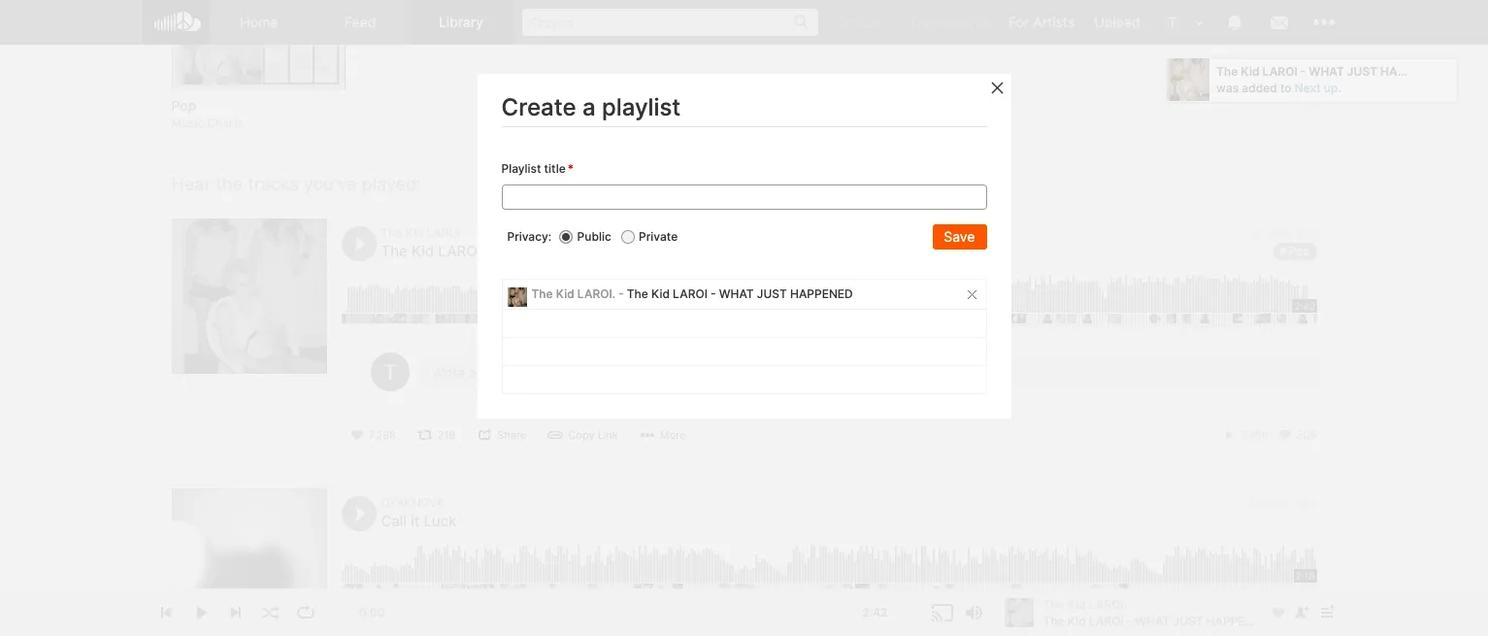 Task type: locate. For each thing, give the bounding box(es) containing it.
public
[[577, 230, 612, 244]]

pop inside "21 days ago pop"
[[1289, 244, 1311, 259]]

0 horizontal spatial what
[[496, 242, 539, 261]]

upload link
[[1085, 0, 1150, 44]]

pop link
[[171, 97, 346, 116], [1274, 243, 1317, 261]]

None search field
[[512, 0, 828, 44]]

artists
[[1034, 14, 1075, 30]]

1
[[1250, 496, 1255, 510]]

0 vertical spatial pop
[[171, 97, 196, 114]]

1 horizontal spatial the kid laroi - what just happened element
[[507, 287, 527, 307]]

the up was
[[1217, 64, 1239, 79]]

try for try go+
[[838, 14, 859, 30]]

laroi. inside the kid laroi. the kid laroi - what just happened
[[427, 226, 464, 240]]

0 vertical spatial pop link
[[171, 97, 346, 116]]

0 horizontal spatial just
[[543, 242, 580, 261]]

1 horizontal spatial just
[[757, 287, 787, 301]]

luck
[[424, 512, 457, 531]]

0 vertical spatial tara schultz's avatar element
[[1160, 10, 1185, 35]]

0 vertical spatial happened
[[1381, 64, 1444, 79]]

.
[[1339, 80, 1342, 95]]

1 vertical spatial pop link
[[1274, 243, 1317, 261]]

ago for 21 days ago pop
[[1297, 226, 1317, 240]]

1 try from the left
[[838, 14, 859, 30]]

call
[[381, 512, 407, 531]]

Write a comment text field
[[416, 353, 1317, 392]]

kid down the kid laroi - what just happened link
[[556, 287, 575, 301]]

pop up 'music' at left top
[[171, 97, 196, 114]]

create
[[502, 93, 576, 121]]

the kid laroi. the kid laroi - what just happened
[[381, 226, 662, 261]]

1 month ago
[[1250, 496, 1317, 510]]

Playlist title text field
[[502, 185, 987, 210]]

tara schultz's avatar element up the 7,298
[[371, 353, 409, 392]]

happened
[[1381, 64, 1444, 79], [584, 242, 662, 261], [791, 287, 853, 301]]

2 horizontal spatial happened
[[1381, 64, 1444, 79]]

what
[[1309, 64, 1345, 79], [496, 242, 539, 261], [719, 287, 754, 301]]

library link
[[411, 0, 512, 45]]

the kid laroi - what just happened element
[[171, 219, 327, 374], [507, 287, 527, 307]]

2 horizontal spatial what
[[1309, 64, 1345, 79]]

2 vertical spatial laroi
[[673, 287, 708, 301]]

pop link down pop element
[[171, 97, 346, 116]]

kid for kid
[[406, 226, 424, 240]]

tara schultz's avatar element right upload 'link'
[[1160, 10, 1185, 35]]

save
[[944, 229, 976, 245]]

1 horizontal spatial what
[[719, 287, 754, 301]]

236k
[[1242, 429, 1269, 442]]

to
[[1281, 80, 1292, 95]]

the kid laroi. link
[[381, 226, 464, 240]]

1 vertical spatial what
[[496, 242, 539, 261]]

0 horizontal spatial try
[[838, 14, 859, 30]]

- inside the kid laroi - what just happened was added to next up .
[[1301, 64, 1307, 79]]

share
[[498, 429, 527, 442]]

close
[[1013, 80, 1045, 95]]

1 horizontal spatial laroi.
[[578, 287, 616, 301]]

pop link down the days
[[1274, 243, 1317, 261]]

save button
[[934, 225, 987, 250]]

2 vertical spatial happened
[[791, 287, 853, 301]]

laroi down the kid laroi. link
[[438, 242, 481, 261]]

kid
[[1242, 64, 1260, 79], [406, 226, 424, 240], [412, 242, 434, 261], [556, 287, 575, 301], [652, 287, 670, 301]]

home link
[[209, 0, 310, 45]]

7,298 button
[[341, 425, 406, 446]]

private
[[639, 230, 678, 244]]

title
[[544, 162, 566, 176]]

laroi. up the kid laroi - what just happened link
[[427, 226, 464, 240]]

kid for what
[[1242, 64, 1260, 79]]

the
[[1217, 64, 1239, 79], [381, 226, 402, 240], [381, 242, 408, 261], [532, 287, 553, 301], [627, 287, 649, 301]]

ago
[[1297, 226, 1317, 240], [1297, 496, 1317, 510]]

played:
[[362, 174, 422, 194]]

next up
[[1295, 80, 1339, 95]]

0 horizontal spatial happened
[[584, 242, 662, 261]]

try next pro
[[909, 14, 990, 30]]

happened inside the kid laroi - what just happened was added to next up .
[[1381, 64, 1444, 79]]

happened inside the kid laroi. the kid laroi - what just happened
[[584, 242, 662, 261]]

2 try from the left
[[909, 14, 930, 30]]

kid inside the kid laroi - what just happened was added to next up .
[[1242, 64, 1260, 79]]

just inside the kid laroi. the kid laroi - what just happened
[[543, 242, 580, 261]]

next up link
[[1295, 80, 1339, 95]]

try left 'next'
[[909, 14, 930, 30]]

feed
[[344, 14, 376, 30]]

try left go+
[[838, 14, 859, 30]]

0 horizontal spatial pop
[[171, 97, 196, 114]]

tracks
[[248, 174, 299, 194]]

upload
[[1095, 14, 1141, 30]]

ago right the days
[[1297, 226, 1317, 240]]

1 vertical spatial tara schultz's avatar element
[[371, 353, 409, 392]]

the down the kid laroi - what just happened link
[[532, 287, 553, 301]]

1 vertical spatial happened
[[584, 242, 662, 261]]

0 vertical spatial just
[[1348, 64, 1378, 79]]

1 vertical spatial laroi
[[438, 242, 481, 261]]

laroi up to
[[1263, 64, 1298, 79]]

0 vertical spatial laroi
[[1263, 64, 1298, 79]]

-
[[1301, 64, 1307, 79], [485, 242, 492, 261], [619, 287, 624, 301], [711, 287, 716, 301]]

0 horizontal spatial laroi.
[[427, 226, 464, 240]]

what up next up at the right top of page
[[1309, 64, 1345, 79]]

218 button
[[411, 425, 466, 446]]

306
[[1297, 429, 1317, 442]]

1 horizontal spatial pop
[[1289, 244, 1311, 259]]

try go+ link
[[828, 0, 900, 44]]

laroi.
[[427, 226, 464, 240], [578, 287, 616, 301]]

call it luck element
[[171, 489, 327, 636]]

0 horizontal spatial the kid laroi - what just happened element
[[171, 219, 327, 374]]

laroi inside the kid laroi - what just happened was added to next up .
[[1263, 64, 1298, 79]]

for artists link
[[999, 0, 1085, 44]]

0 horizontal spatial laroi
[[438, 242, 481, 261]]

0 vertical spatial laroi.
[[427, 226, 464, 240]]

laroi inside the kid laroi. the kid laroi - what just happened
[[438, 242, 481, 261]]

1 ago from the top
[[1297, 226, 1317, 240]]

1 vertical spatial just
[[543, 242, 580, 261]]

0 vertical spatial ago
[[1297, 226, 1317, 240]]

0 horizontal spatial tara schultz's avatar element
[[371, 353, 409, 392]]

1 vertical spatial ago
[[1297, 496, 1317, 510]]

kid down played:
[[406, 226, 424, 240]]

2 horizontal spatial just
[[1348, 64, 1378, 79]]

306 link
[[1278, 429, 1317, 442]]

Search search field
[[522, 9, 819, 36]]

ago right month
[[1297, 496, 1317, 510]]

home
[[240, 14, 278, 30]]

the inside the kid laroi - what just happened was added to next up .
[[1217, 64, 1239, 79]]

hear
[[171, 174, 211, 194]]

1 vertical spatial pop
[[1289, 244, 1311, 259]]

pop down the days
[[1289, 244, 1311, 259]]

the down played:
[[381, 226, 402, 240]]

2 ago from the top
[[1297, 496, 1317, 510]]

laroi. down public
[[578, 287, 616, 301]]

1 horizontal spatial happened
[[791, 287, 853, 301]]

1 vertical spatial laroi.
[[578, 287, 616, 301]]

1 horizontal spatial try
[[909, 14, 930, 30]]

pop
[[171, 97, 196, 114], [1289, 244, 1311, 259]]

the for kid
[[381, 226, 402, 240]]

laroi down private
[[673, 287, 708, 301]]

what down the playlist title text field
[[719, 287, 754, 301]]

laroi
[[1263, 64, 1298, 79], [438, 242, 481, 261], [673, 287, 708, 301]]

try
[[838, 14, 859, 30], [909, 14, 930, 30]]

0 vertical spatial what
[[1309, 64, 1345, 79]]

the down private
[[627, 287, 649, 301]]

what left public
[[496, 242, 539, 261]]

month
[[1258, 496, 1294, 510]]

2 horizontal spatial laroi
[[1263, 64, 1298, 79]]

pro
[[968, 14, 990, 30]]

just
[[1348, 64, 1378, 79], [543, 242, 580, 261], [757, 287, 787, 301]]

tara schultz's avatar element
[[1160, 10, 1185, 35], [371, 353, 409, 392]]

ago inside "21 days ago pop"
[[1297, 226, 1317, 240]]

the
[[216, 174, 243, 194]]

kid up added on the right top of the page
[[1242, 64, 1260, 79]]

the kid laroi.         - the kid laroi - what just happened
[[532, 287, 853, 301]]

the for what
[[1217, 64, 1239, 79]]

copy
[[569, 429, 595, 442]]



Task type: describe. For each thing, give the bounding box(es) containing it.
laroi. for kid
[[427, 226, 464, 240]]

- inside the kid laroi. the kid laroi - what just happened
[[485, 242, 492, 261]]

2 vertical spatial what
[[719, 287, 754, 301]]

was
[[1217, 80, 1239, 95]]

what inside the kid laroi. the kid laroi - what just happened
[[496, 242, 539, 261]]

try for try next pro
[[909, 14, 930, 30]]

hear the tracks you've played:
[[171, 174, 422, 194]]

copy link button
[[541, 425, 628, 446]]

library
[[439, 14, 484, 30]]

ago for 1 month ago
[[1297, 496, 1317, 510]]

kid down private
[[652, 287, 670, 301]]

pop inside pop music charts
[[171, 97, 196, 114]]

just inside the kid laroi - what just happened was added to next up .
[[1348, 64, 1378, 79]]

0 horizontal spatial pop link
[[171, 97, 346, 116]]

music
[[171, 116, 204, 130]]

call it luck link
[[381, 512, 457, 531]]

it
[[411, 512, 420, 531]]

playlist title
[[502, 162, 566, 176]]

1 horizontal spatial tara schultz's avatar element
[[1160, 10, 1185, 35]]

the kid laroi - what just happened link
[[381, 242, 662, 261]]

you've
[[304, 174, 357, 194]]

link
[[598, 429, 619, 442]]

copy link
[[569, 429, 619, 442]]

pop music charts
[[171, 97, 244, 130]]

a
[[583, 93, 596, 121]]

kid down the kid laroi. link
[[412, 242, 434, 261]]

dxrknova
[[381, 496, 444, 510]]

try go+
[[838, 14, 890, 30]]

the for the
[[532, 287, 553, 301]]

for
[[1009, 14, 1030, 30]]

7,298
[[369, 429, 396, 442]]

21
[[1252, 226, 1264, 240]]

close button
[[988, 78, 1045, 97]]

music charts link
[[171, 116, 244, 132]]

playlist
[[502, 162, 541, 176]]

dxrknova link
[[381, 496, 444, 510]]

1 horizontal spatial laroi
[[673, 287, 708, 301]]

for artists
[[1009, 14, 1075, 30]]

charts
[[207, 116, 244, 130]]

days
[[1267, 226, 1294, 240]]

added
[[1242, 80, 1278, 95]]

kid for the
[[556, 287, 575, 301]]

what inside the kid laroi - what just happened was added to next up .
[[1309, 64, 1345, 79]]

dxrknova call it luck
[[381, 496, 457, 531]]

go+
[[863, 14, 890, 30]]

laroi. for the
[[578, 287, 616, 301]]

the kid laroi - what just happened was added to next up .
[[1217, 64, 1444, 95]]

218
[[438, 429, 456, 442]]

pop element
[[171, 0, 346, 91]]

try next pro link
[[900, 0, 999, 44]]

share button
[[470, 425, 536, 446]]

21 days ago pop
[[1252, 226, 1317, 259]]

next
[[934, 14, 964, 30]]

more button
[[633, 425, 696, 446]]

1 horizontal spatial pop link
[[1274, 243, 1317, 261]]

2 vertical spatial just
[[757, 287, 787, 301]]

create a playlist
[[502, 93, 681, 121]]

more
[[660, 429, 686, 442]]

privacy:
[[507, 230, 552, 244]]

feed link
[[310, 0, 411, 45]]

the down the kid laroi. link
[[381, 242, 408, 261]]

track stats element
[[1223, 425, 1317, 446]]

playlist
[[602, 93, 681, 121]]



Task type: vqa. For each thing, say whether or not it's contained in the screenshot.
vampire ELEMENT
no



